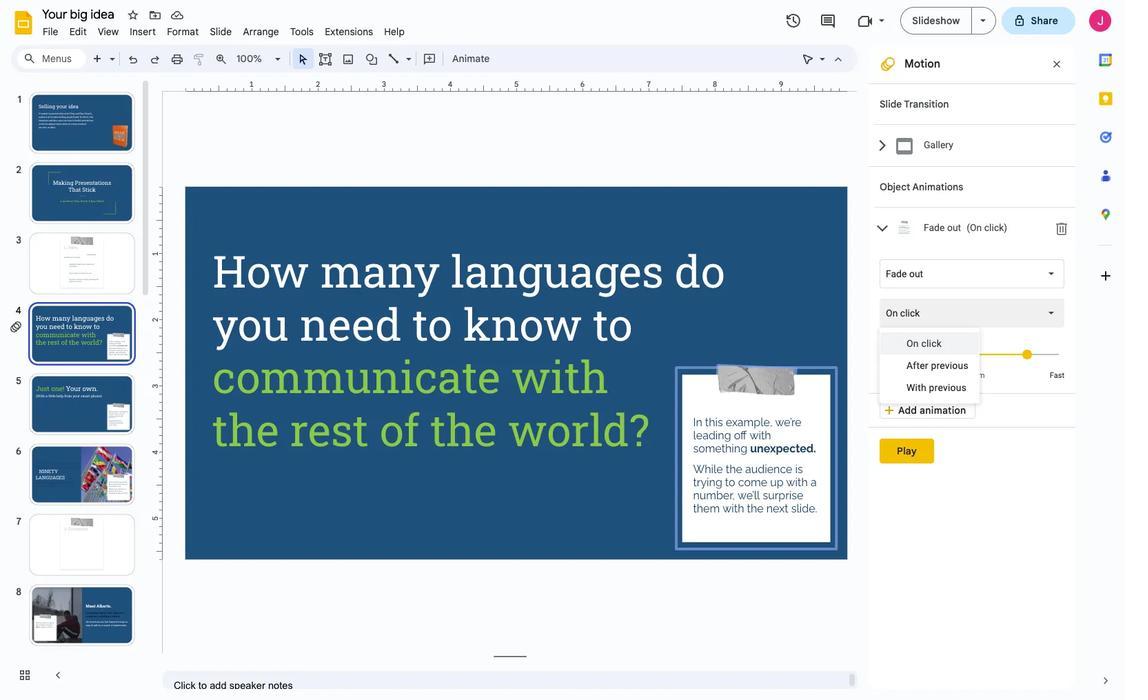 Task type: vqa. For each thing, say whether or not it's contained in the screenshot.
Gallery tab
yes



Task type: locate. For each thing, give the bounding box(es) containing it.
0 vertical spatial previous
[[931, 360, 969, 371]]

1 vertical spatial click
[[922, 338, 942, 349]]

play button
[[880, 439, 935, 464]]

0 horizontal spatial on
[[886, 308, 898, 319]]

on down 'fade out'
[[886, 308, 898, 319]]

motion application
[[0, 0, 1126, 700]]

slide left 'transition'
[[880, 98, 902, 110]]

object animations
[[880, 181, 964, 193]]

navigation
[[0, 78, 152, 700]]

tab
[[875, 207, 1076, 249]]

slide
[[210, 26, 232, 38], [880, 98, 902, 110]]

tab inside the object animations tab list
[[875, 207, 1076, 249]]

0 vertical spatial click
[[901, 308, 920, 319]]

1 vertical spatial out
[[910, 268, 924, 279]]

medium button
[[941, 371, 1002, 380]]

with previous
[[907, 382, 967, 393]]

tab containing fade out
[[875, 207, 1076, 249]]

out for fade out (on click)
[[948, 222, 962, 233]]

click up after previous
[[922, 338, 942, 349]]

object animations tab list
[[869, 166, 1076, 393]]

Menus field
[[17, 49, 86, 68]]

animate button
[[446, 48, 496, 69]]

slide for slide transition
[[880, 98, 902, 110]]

fade left (on
[[924, 222, 945, 233]]

format menu item
[[162, 23, 204, 40]]

1 vertical spatial slide
[[880, 98, 902, 110]]

0 vertical spatial on
[[886, 308, 898, 319]]

slide inside menu item
[[210, 26, 232, 38]]

tab panel containing fade out
[[875, 249, 1076, 393]]

slow button
[[880, 371, 897, 380]]

tab panel
[[875, 249, 1076, 393]]

fade inside tab
[[924, 222, 945, 233]]

on up after
[[907, 338, 919, 349]]

with
[[907, 382, 927, 393]]

out inside fade out option
[[910, 268, 924, 279]]

0 horizontal spatial slide
[[210, 26, 232, 38]]

transition
[[905, 98, 949, 110]]

0 vertical spatial slide
[[210, 26, 232, 38]]

on click down 'fade out'
[[886, 308, 920, 319]]

list box
[[880, 328, 980, 404]]

medium
[[958, 371, 985, 380]]

0 horizontal spatial click
[[901, 308, 920, 319]]

click down 'fade out'
[[901, 308, 920, 319]]

help
[[384, 26, 405, 38]]

slide for slide
[[210, 26, 232, 38]]

slideshow button
[[901, 7, 972, 34]]

slider
[[880, 338, 1065, 370]]

0 vertical spatial out
[[948, 222, 962, 233]]

1 horizontal spatial slide
[[880, 98, 902, 110]]

mode and view toolbar
[[797, 45, 850, 72]]

fast button
[[1050, 371, 1065, 380]]

out left (on
[[948, 222, 962, 233]]

1 vertical spatial on click
[[907, 338, 942, 349]]

on click
[[886, 308, 920, 319], [907, 338, 942, 349]]

previous for after previous
[[931, 360, 969, 371]]

fade inside option
[[886, 268, 907, 279]]

out
[[948, 222, 962, 233], [910, 268, 924, 279]]

1 horizontal spatial fade
[[924, 222, 945, 233]]

(on
[[967, 222, 982, 233]]

share
[[1032, 14, 1059, 27]]

menu bar containing file
[[37, 18, 411, 41]]

0 vertical spatial on click
[[886, 308, 920, 319]]

0 horizontal spatial fade
[[886, 268, 907, 279]]

on click up after
[[907, 338, 942, 349]]

animations
[[913, 181, 964, 193]]

extensions menu item
[[319, 23, 379, 40]]

fade for fade out
[[886, 268, 907, 279]]

menu bar
[[37, 18, 411, 41]]

1 vertical spatial previous
[[930, 382, 967, 393]]

previous
[[931, 360, 969, 371], [930, 382, 967, 393]]

fade up "on click" option
[[886, 268, 907, 279]]

0 horizontal spatial out
[[910, 268, 924, 279]]

on click list box
[[880, 299, 1065, 328]]

click
[[901, 308, 920, 319], [922, 338, 942, 349]]

Zoom text field
[[235, 49, 273, 68]]

slide inside the motion "section"
[[880, 98, 902, 110]]

1 horizontal spatial out
[[948, 222, 962, 233]]

click inside option
[[901, 308, 920, 319]]

1 vertical spatial fade
[[886, 268, 907, 279]]

fade out option
[[886, 267, 924, 281]]

add animation button
[[880, 402, 976, 419]]

play
[[897, 445, 917, 457]]

after previous
[[907, 360, 969, 371]]

0 vertical spatial fade
[[924, 222, 945, 233]]

live pointer settings image
[[817, 50, 826, 54]]

motion
[[905, 57, 941, 71]]

1 vertical spatial on
[[907, 338, 919, 349]]

object
[[880, 181, 911, 193]]

on click inside list box
[[886, 308, 920, 319]]

slide transition
[[880, 98, 949, 110]]

slow
[[880, 371, 897, 380]]

slide right format menu item
[[210, 26, 232, 38]]

slider inside tab panel
[[880, 338, 1065, 370]]

on
[[886, 308, 898, 319], [907, 338, 919, 349]]

tab list
[[1087, 41, 1126, 662]]

fade out
[[886, 268, 924, 279]]

Rename text field
[[37, 6, 122, 22]]

fade
[[924, 222, 945, 233], [886, 268, 907, 279]]

out up "on click" option
[[910, 268, 924, 279]]



Task type: describe. For each thing, give the bounding box(es) containing it.
add
[[899, 404, 918, 417]]

menu bar inside the "menu bar" banner
[[37, 18, 411, 41]]

extensions
[[325, 26, 373, 38]]

arrange menu item
[[238, 23, 285, 40]]

tab panel inside the object animations tab list
[[875, 249, 1076, 393]]

Zoom field
[[232, 49, 287, 69]]

motion section
[[869, 45, 1076, 689]]

insert menu item
[[124, 23, 162, 40]]

duration element
[[880, 338, 1065, 380]]

shape image
[[364, 49, 380, 68]]

fast
[[1050, 371, 1065, 380]]

navigation inside motion application
[[0, 78, 152, 700]]

after
[[907, 360, 929, 371]]

fade for fade out (on click)
[[924, 222, 945, 233]]

tools
[[290, 26, 314, 38]]

gallery
[[924, 139, 954, 151]]

arrange
[[243, 26, 279, 38]]

previous for with previous
[[930, 382, 967, 393]]

file
[[43, 26, 58, 38]]

format
[[167, 26, 199, 38]]

new slide with layout image
[[106, 50, 115, 54]]

on inside option
[[886, 308, 898, 319]]

view menu item
[[92, 23, 124, 40]]

1 horizontal spatial click
[[922, 338, 942, 349]]

slideshow
[[913, 14, 961, 27]]

view
[[98, 26, 119, 38]]

share button
[[1002, 7, 1076, 34]]

add animation
[[899, 404, 967, 417]]

presentation options image
[[981, 19, 986, 22]]

main toolbar
[[50, 0, 497, 610]]

insert
[[130, 26, 156, 38]]

1 horizontal spatial on
[[907, 338, 919, 349]]

animation
[[920, 404, 967, 417]]

gallery tab
[[875, 124, 1076, 166]]

on click option
[[886, 306, 920, 320]]

help menu item
[[379, 23, 411, 40]]

tab list inside the "menu bar" banner
[[1087, 41, 1126, 662]]

Star checkbox
[[123, 6, 143, 25]]

edit
[[69, 26, 87, 38]]

tools menu item
[[285, 23, 319, 40]]

out for fade out
[[910, 268, 924, 279]]

slide menu item
[[204, 23, 238, 40]]

menu bar banner
[[0, 0, 1126, 700]]

list box containing on click
[[880, 328, 980, 404]]

animate
[[453, 52, 490, 65]]

click)
[[985, 222, 1008, 233]]

fade out (on click)
[[924, 222, 1008, 233]]

insert image image
[[340, 49, 356, 68]]

file menu item
[[37, 23, 64, 40]]

edit menu item
[[64, 23, 92, 40]]



